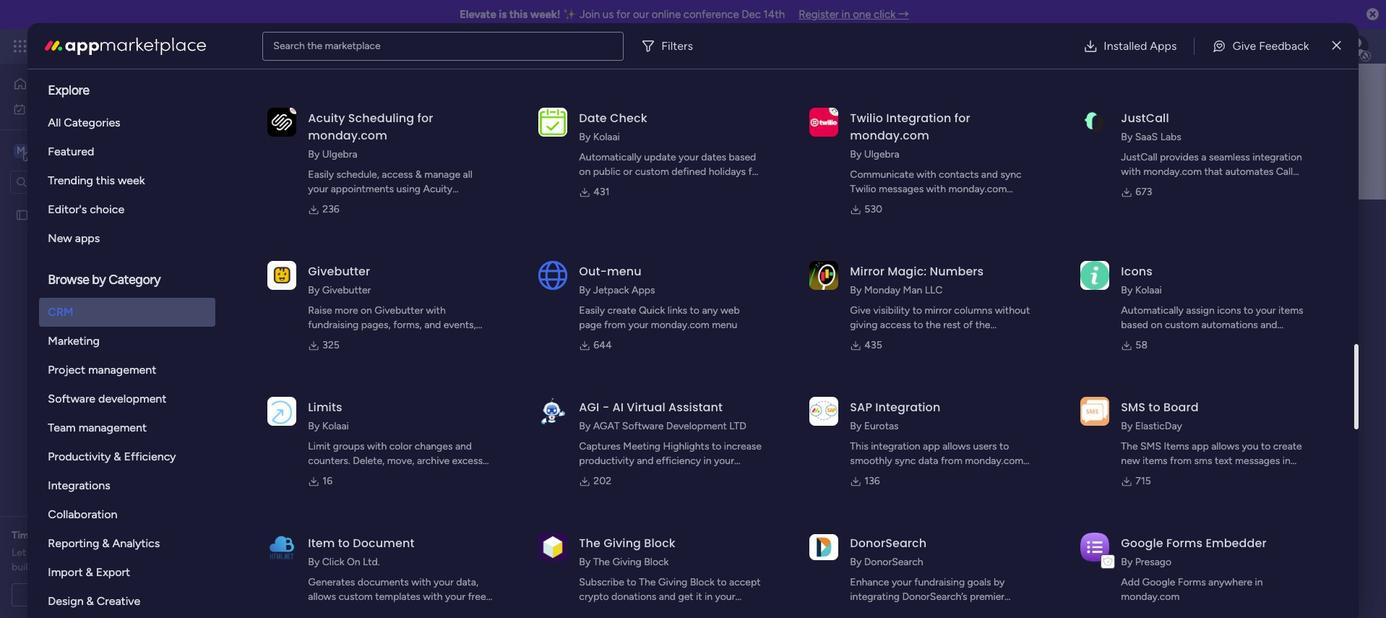 Task type: locate. For each thing, give the bounding box(es) containing it.
1 horizontal spatial fundraising
[[915, 576, 965, 588]]

justcall down saas
[[1121, 151, 1158, 163]]

1 vertical spatial a
[[92, 588, 97, 601]]

app logo image for agi
[[539, 397, 568, 426]]

app logo image for out-
[[539, 261, 568, 290]]

integration for eurotas
[[876, 399, 941, 416]]

2 justcall from the top
[[1121, 151, 1158, 163]]

automatically up integrations
[[1121, 304, 1184, 317]]

time for an expert review let our experts review what you've built so far. free of charge
[[12, 529, 169, 573]]

move,
[[387, 455, 415, 467]]

acuity inside easily schedule, access & manage all your appointments using acuity scheduling.
[[423, 183, 453, 195]]

the down columns
[[976, 319, 991, 331]]

ulgebra up schedule,
[[322, 148, 358, 160]]

0 vertical spatial kolaai
[[593, 131, 620, 143]]

reporting
[[48, 536, 99, 550]]

2 vertical spatial givebutter
[[375, 304, 424, 317]]

0 vertical spatial access
[[382, 168, 413, 181]]

0 horizontal spatial from
[[604, 319, 626, 331]]

work right daily
[[946, 469, 968, 481]]

1 horizontal spatial give
[[1233, 39, 1256, 52]]

holidays
[[709, 166, 746, 178]]

menu inside out-menu by jetpack apps
[[607, 263, 642, 280]]

0 vertical spatial all
[[463, 168, 473, 181]]

325
[[323, 339, 340, 351]]

and inside communicate with contacts and sync twilio messages with monday.com boards.
[[981, 168, 998, 181]]

and inside raise more on givebutter with fundraising pages, forms, and events, crm, email & texts - all for free.
[[424, 319, 441, 331]]

acuity scheduling for monday.com by ulgebra
[[308, 110, 433, 160]]

your down increase
[[714, 455, 734, 467]]

1 vertical spatial sms
[[1121, 399, 1146, 416]]

app logo image for twilio
[[810, 108, 839, 136]]

by inside item to document by click on ltd.
[[308, 556, 320, 568]]

you
[[380, 326, 397, 338], [1242, 440, 1259, 452]]

with inside raise more on givebutter with fundraising pages, forms, and events, crm, email & texts - all for free.
[[426, 304, 446, 317]]

and inside the generates documents with your data, allows custom templates with your free design and images.
[[341, 605, 358, 617]]

trending
[[48, 173, 93, 187]]

give up giving
[[850, 304, 871, 317]]

data,
[[456, 576, 479, 588]]

0 vertical spatial board.
[[902, 333, 930, 346]]

0 vertical spatial data
[[919, 455, 939, 467]]

by up the "this"
[[850, 420, 862, 432]]

new
[[1121, 455, 1140, 467]]

integration up the communicate
[[886, 110, 952, 126]]

0 horizontal spatial data
[[894, 605, 914, 617]]

boards
[[273, 326, 304, 338]]

give for give visibility to mirror columns without giving access to the rest of the connected board.
[[850, 304, 871, 317]]

0 vertical spatial items
[[1279, 304, 1304, 317]]

in right "136"
[[884, 469, 892, 481]]

give
[[1233, 39, 1256, 52], [850, 304, 871, 317]]

this left week
[[96, 173, 115, 187]]

1 horizontal spatial easily
[[579, 304, 605, 317]]

automatically inside automatically assign icons to your items based on custom automations and integrations
[[1121, 304, 1184, 317]]

0 horizontal spatial give
[[850, 304, 871, 317]]

for inside twilio integration for monday.com by ulgebra
[[955, 110, 971, 126]]

givebutter up recent boards
[[308, 263, 370, 280]]

1 vertical spatial access
[[880, 319, 911, 331]]

messages down the communicate
[[879, 183, 924, 195]]

google
[[1121, 535, 1164, 552], [1142, 576, 1176, 588]]

the
[[1121, 440, 1138, 452], [579, 535, 601, 552], [593, 556, 610, 568], [639, 576, 656, 588]]

access inside give visibility to mirror columns without giving access to the rest of the connected board.
[[880, 319, 911, 331]]

1 vertical spatial google
[[1142, 576, 1176, 588]]

sync inside communicate with contacts and sync twilio messages with monday.com boards.
[[1001, 168, 1022, 181]]

menu up jetpack
[[607, 263, 642, 280]]

work inside button
[[48, 102, 70, 115]]

give left search everything icon
[[1233, 39, 1256, 52]]

data left "into"
[[894, 605, 914, 617]]

kolaai for icons
[[1135, 284, 1162, 296]]

menu down web
[[712, 319, 738, 331]]

by down the icons
[[1121, 284, 1133, 296]]

in down public
[[606, 180, 614, 192]]

app up daily
[[923, 440, 940, 452]]

fundraising inside enhance your fundraising goals by integrating donorsearch's premier prospect data into your crm.
[[915, 576, 965, 588]]

allows up design at the left bottom of the page
[[308, 591, 336, 603]]

1 vertical spatial boards
[[1205, 469, 1236, 481]]

app logo image for icons
[[1081, 261, 1110, 290]]

creative
[[97, 594, 140, 608]]

allows up daily
[[943, 440, 971, 452]]

0 vertical spatial of
[[963, 319, 973, 331]]

easily up scheduling.
[[308, 168, 334, 181]]

your up scheduling.
[[308, 183, 328, 195]]

team management
[[48, 421, 147, 434]]

& for efficiency
[[114, 450, 121, 463]]

design & creative
[[48, 594, 140, 608]]

by down the mirror
[[850, 284, 862, 296]]

1 horizontal spatial automatically
[[1121, 304, 1184, 317]]

by
[[579, 131, 591, 143], [1121, 131, 1133, 143], [308, 148, 320, 160], [850, 148, 862, 160], [308, 284, 320, 296], [579, 284, 591, 296], [850, 284, 862, 296], [1121, 284, 1133, 296], [308, 420, 320, 432], [579, 420, 591, 432], [850, 420, 862, 432], [1121, 420, 1133, 432], [308, 556, 320, 568], [579, 556, 591, 568], [850, 556, 862, 568], [1121, 556, 1133, 568]]

1 vertical spatial integration
[[876, 399, 941, 416]]

messages inside the sms items app allows you to create new items from sms text messages in your monday.com boards
[[1235, 455, 1280, 467]]

based inside automatically update your dates based on public or custom defined holidays for users in your account
[[729, 151, 756, 163]]

ulgebra for acuity
[[322, 148, 358, 160]]

monday.com inside add google forms anywhere in monday.com
[[1121, 591, 1180, 603]]

1 vertical spatial you
[[1242, 440, 1259, 452]]

0 horizontal spatial of
[[86, 561, 96, 573]]

magic:
[[888, 263, 927, 280]]

by left the elasticday
[[1121, 420, 1133, 432]]

in right text on the right bottom of the page
[[1283, 455, 1291, 467]]

twilio up the communicate
[[850, 110, 883, 126]]

0 horizontal spatial work
[[48, 102, 70, 115]]

by up subscribe
[[579, 556, 591, 568]]

ulgebra inside twilio integration for monday.com by ulgebra
[[864, 148, 900, 160]]

custom inside automatically assign icons to your items based on custom automations and integrations
[[1165, 319, 1199, 331]]

software inside agi - ai virtual assistant by agat software development ltd
[[622, 420, 664, 432]]

into
[[916, 605, 934, 617]]

the down mirror
[[926, 319, 941, 331]]

by inside sms to board by elasticday
[[1121, 420, 1133, 432]]

data inside enhance your fundraising goals by integrating donorsearch's premier prospect data into your crm.
[[894, 605, 914, 617]]

& inside easily schedule, access & manage all your appointments using acuity scheduling.
[[415, 168, 422, 181]]

0 vertical spatial -
[[396, 333, 400, 346]]

easily inside easily create quick links to any web page from your monday.com menu
[[579, 304, 605, 317]]

1 horizontal spatial based
[[1121, 319, 1149, 331]]

management for project management
[[88, 363, 156, 377]]

1 vertical spatial block
[[644, 556, 669, 568]]

software down project
[[48, 392, 95, 405]]

by inside the limits by kolaai
[[308, 420, 320, 432]]

category
[[109, 272, 161, 288]]

0 horizontal spatial messages
[[879, 183, 924, 195]]

by down agi
[[579, 420, 591, 432]]

app logo image for date
[[539, 108, 568, 136]]

items inside the sms items app allows you to create new items from sms text messages in your monday.com boards
[[1143, 455, 1168, 467]]

1 horizontal spatial menu
[[712, 319, 738, 331]]

2 vertical spatial on
[[1151, 319, 1163, 331]]

1 vertical spatial software
[[622, 420, 664, 432]]

1 horizontal spatial app
[[1192, 440, 1209, 452]]

on up integrations
[[1151, 319, 1163, 331]]

allows inside the generates documents with your data, allows custom templates with your free design and images.
[[308, 591, 336, 603]]

givebutter up forms,
[[375, 304, 424, 317]]

from
[[604, 319, 626, 331], [941, 455, 963, 467], [1170, 455, 1192, 467]]

givebutter inside raise more on givebutter with fundraising pages, forms, and events, crm, email & texts - all for free.
[[375, 304, 424, 317]]

option
[[0, 202, 184, 205]]

monday work management
[[64, 38, 225, 54]]

agat
[[593, 420, 620, 432]]

justcall up saas
[[1121, 110, 1169, 126]]

1 ulgebra from the left
[[322, 148, 358, 160]]

raise more on givebutter with fundraising pages, forms, and events, crm, email & texts - all for free.
[[308, 304, 476, 346]]

generates documents with your data, allows custom templates with your free design and images.
[[308, 576, 486, 617]]

monday.com inside the sms items app allows you to create new items from sms text messages in your monday.com boards
[[1144, 469, 1202, 481]]

forms
[[1167, 535, 1203, 552], [1178, 576, 1206, 588]]

- right texts
[[396, 333, 400, 346]]

on inside raise more on givebutter with fundraising pages, forms, and events, crm, email & texts - all for free.
[[361, 304, 372, 317]]

2 vertical spatial custom
[[339, 591, 373, 603]]

apps right notifications icon
[[1150, 39, 1177, 52]]

numbers
[[930, 263, 984, 280]]

plans
[[273, 40, 296, 52]]

your up defined
[[679, 151, 699, 163]]

1 vertical spatial of
[[86, 561, 96, 573]]

you've
[[140, 546, 169, 559]]

apps up quick
[[632, 284, 655, 296]]

1 horizontal spatial all
[[463, 168, 473, 181]]

the right search
[[307, 39, 322, 52]]

monday.com
[[308, 127, 387, 144], [850, 127, 929, 144], [1144, 166, 1202, 178], [949, 183, 1007, 195], [651, 319, 710, 331], [965, 455, 1024, 467], [1144, 469, 1202, 481], [1121, 591, 1180, 603], [579, 605, 638, 617]]

ulgebra inside acuity scheduling for monday.com by ulgebra
[[322, 148, 358, 160]]

0 horizontal spatial on
[[361, 304, 372, 317]]

0 vertical spatial forms
[[1167, 535, 1203, 552]]

access up using
[[382, 168, 413, 181]]

agi - ai virtual assistant by agat software development ltd
[[579, 399, 747, 432]]

0 horizontal spatial workspace
[[61, 143, 119, 157]]

app logo image for sms
[[1081, 397, 1110, 426]]

ai
[[612, 399, 624, 416]]

based up integrations
[[1121, 319, 1149, 331]]

monday.com inside easily create quick links to any web page from your monday.com menu
[[651, 319, 710, 331]]

and right contacts
[[981, 168, 998, 181]]

sap inside sap integration by eurotas
[[850, 399, 872, 416]]

acuity left scheduling
[[308, 110, 345, 126]]

by inside agi - ai virtual assistant by agat software development ltd
[[579, 420, 591, 432]]

0 vertical spatial give
[[1233, 39, 1256, 52]]

by left 'click'
[[308, 556, 320, 568]]

connected
[[850, 333, 899, 346]]

justcall inside justcall by saas labs
[[1121, 110, 1169, 126]]

1 horizontal spatial kolaai
[[593, 131, 620, 143]]

in right anywhere
[[1255, 576, 1263, 588]]

kolaai down the icons
[[1135, 284, 1162, 296]]

data
[[919, 455, 939, 467], [894, 605, 914, 617]]

1 horizontal spatial sync
[[1001, 168, 1022, 181]]

app logo image for acuity
[[268, 108, 297, 136]]

for inside acuity scheduling for monday.com by ulgebra
[[417, 110, 433, 126]]

2 vertical spatial work
[[946, 469, 968, 481]]

reporting & analytics
[[48, 536, 160, 550]]

kolaai inside the limits by kolaai
[[322, 420, 349, 432]]

for left an
[[37, 529, 51, 541]]

page
[[579, 319, 602, 331]]

1 vertical spatial menu
[[712, 319, 738, 331]]

crm.
[[959, 605, 983, 617]]

0 vertical spatial acuity
[[308, 110, 345, 126]]

block inside subscribe to the giving block to accept crypto donations and get it in your monday.com board.
[[690, 576, 715, 588]]

0 horizontal spatial custom
[[339, 591, 373, 603]]

& left efficiency
[[114, 450, 121, 463]]

1 horizontal spatial -
[[603, 399, 609, 416]]

automations
[[1202, 319, 1258, 331]]

for right scheduling
[[417, 110, 433, 126]]

1 vertical spatial kolaai
[[1135, 284, 1162, 296]]

of down columns
[[963, 319, 973, 331]]

with right templates
[[423, 591, 443, 603]]

and inside justcall provides a seamless integration with monday.com that automates call and sms logging.
[[1121, 180, 1138, 192]]

sap down smoothly
[[862, 469, 881, 481]]

assistant
[[669, 399, 723, 416]]

on
[[347, 556, 360, 568]]

0 horizontal spatial integration
[[871, 440, 921, 452]]

in inside add google forms anywhere in monday.com
[[1255, 576, 1263, 588]]

of inside time for an expert review let our experts review what you've built so far. free of charge
[[86, 561, 96, 573]]

workspace down categories at the left top of the page
[[61, 143, 119, 157]]

and inside automatically assign icons to your items based on custom automations and integrations
[[1261, 319, 1278, 331]]

schedule,
[[336, 168, 379, 181]]

0 horizontal spatial all
[[402, 333, 412, 346]]

your down 'or'
[[616, 180, 636, 192]]

assign
[[1186, 304, 1215, 317]]

inbox image
[[1164, 39, 1179, 53]]

0 horizontal spatial automatically
[[579, 151, 642, 163]]

from inside easily create quick links to any web page from your monday.com menu
[[604, 319, 626, 331]]

0 vertical spatial google
[[1121, 535, 1164, 552]]

counters.
[[308, 455, 350, 467]]

is
[[499, 8, 507, 21]]

sap inside "this integration app allows users to smoothly sync data from monday.com to sap in user's daily work"
[[862, 469, 881, 481]]

ulgebra up the communicate
[[864, 148, 900, 160]]

automatically inside automatically update your dates based on public or custom defined holidays for users in your account
[[579, 151, 642, 163]]

changes down move,
[[388, 469, 426, 481]]

presago
[[1135, 556, 1172, 568]]

templates
[[375, 591, 421, 603]]

custom down assign
[[1165, 319, 1199, 331]]

using
[[396, 183, 421, 195]]

recent boards
[[273, 291, 348, 305]]

0 vertical spatial sms
[[1141, 180, 1162, 192]]

1 vertical spatial users
[[973, 440, 997, 452]]

giving
[[604, 535, 641, 552], [612, 556, 642, 568], [658, 576, 688, 588]]

by inside sap integration by eurotas
[[850, 420, 862, 432]]

2 twilio from the top
[[850, 183, 876, 195]]

1 horizontal spatial users
[[973, 440, 997, 452]]

captures
[[579, 440, 621, 452]]

0 horizontal spatial based
[[729, 151, 756, 163]]

1 vertical spatial donorsearch
[[864, 556, 923, 568]]

integration for monday.com
[[886, 110, 952, 126]]

boards down text on the right bottom of the page
[[1205, 469, 1236, 481]]

0 horizontal spatial users
[[579, 180, 603, 192]]

0 vertical spatial users
[[579, 180, 603, 192]]

with right 16
[[336, 469, 355, 481]]

by down out-
[[579, 284, 591, 296]]

boards and dashboards you visited recently in this workspace
[[273, 326, 550, 338]]

board. inside give visibility to mirror columns without giving access to the rest of the connected board.
[[902, 333, 930, 346]]

1 twilio from the top
[[850, 110, 883, 126]]

in inside "this integration app allows users to smoothly sync data from monday.com to sap in user's daily work"
[[884, 469, 892, 481]]

integration inside sap integration by eurotas
[[876, 399, 941, 416]]

by inside icons by kolaai
[[1121, 284, 1133, 296]]

marketing
[[48, 334, 100, 348]]

browse by category
[[48, 272, 161, 288]]

email
[[335, 333, 359, 346]]

users inside automatically update your dates based on public or custom defined holidays for users in your account
[[579, 180, 603, 192]]

texts
[[371, 333, 393, 346]]

integration inside justcall provides a seamless integration with monday.com that automates call and sms logging.
[[1253, 151, 1302, 163]]

highlights
[[663, 440, 709, 452]]

by inside mirror magic: numbers by monday man llc
[[850, 284, 862, 296]]

access
[[382, 168, 413, 181], [880, 319, 911, 331]]

your
[[679, 151, 699, 163], [616, 180, 636, 192], [308, 183, 328, 195], [1256, 304, 1276, 317], [628, 319, 649, 331], [714, 455, 734, 467], [1121, 469, 1141, 481], [434, 576, 454, 588], [892, 576, 912, 588], [445, 591, 465, 603], [715, 591, 735, 603], [936, 605, 956, 617]]

items up 715
[[1143, 455, 1168, 467]]

2 horizontal spatial items
[[1279, 304, 1304, 317]]

monday.com inside twilio integration for monday.com by ulgebra
[[850, 127, 929, 144]]

fundraising up 'donorsearch's'
[[915, 576, 965, 588]]

1 justcall from the top
[[1121, 110, 1169, 126]]

messages right text on the right bottom of the page
[[1235, 455, 1280, 467]]

2 horizontal spatial custom
[[1165, 319, 1199, 331]]

& right the free
[[86, 565, 93, 579]]

this right is
[[509, 8, 528, 21]]

for right holidays
[[748, 166, 761, 178]]

0 vertical spatial work
[[117, 38, 143, 54]]

0 horizontal spatial fundraising
[[308, 319, 359, 331]]

automatically for check
[[579, 151, 642, 163]]

2 vertical spatial block
[[690, 576, 715, 588]]

2 vertical spatial giving
[[658, 576, 688, 588]]

2 app from the left
[[1192, 440, 1209, 452]]

kolaai for limits
[[322, 420, 349, 432]]

review up "import & export"
[[82, 546, 112, 559]]

board.
[[902, 333, 930, 346], [640, 605, 669, 617]]

management
[[146, 38, 225, 54], [88, 363, 156, 377], [79, 421, 147, 434]]

custom inside automatically update your dates based on public or custom defined holidays for users in your account
[[635, 166, 669, 178]]

acuity inside acuity scheduling for monday.com by ulgebra
[[308, 110, 345, 126]]

integration up eurotas
[[876, 399, 941, 416]]

0 vertical spatial givebutter
[[308, 263, 370, 280]]

our inside time for an expert review let our experts review what you've built so far. free of charge
[[29, 546, 44, 559]]

from up daily
[[941, 455, 963, 467]]

dec
[[742, 8, 761, 21]]

2 horizontal spatial allows
[[1212, 440, 1240, 452]]

1 vertical spatial all
[[402, 333, 412, 346]]

2 horizontal spatial from
[[1170, 455, 1192, 467]]

online
[[652, 8, 681, 21]]

1 horizontal spatial create
[[1273, 440, 1302, 452]]

0 horizontal spatial app
[[923, 440, 940, 452]]

a down "import & export"
[[92, 588, 97, 601]]

-
[[396, 333, 400, 346], [603, 399, 609, 416]]

your down quick
[[628, 319, 649, 331]]

monday.com inside communicate with contacts and sync twilio messages with monday.com boards.
[[949, 183, 1007, 195]]

0 horizontal spatial our
[[29, 546, 44, 559]]

and left get
[[659, 591, 676, 603]]

by up premier
[[994, 576, 1005, 588]]

forms inside add google forms anywhere in monday.com
[[1178, 576, 1206, 588]]

work inside "this integration app allows users to smoothly sync data from monday.com to sap in user's daily work"
[[946, 469, 968, 481]]

1 vertical spatial create
[[1273, 440, 1302, 452]]

export
[[96, 565, 130, 579]]

productivity
[[48, 450, 111, 463]]

0 horizontal spatial ulgebra
[[322, 148, 358, 160]]

work
[[117, 38, 143, 54], [48, 102, 70, 115], [946, 469, 968, 481]]

sms
[[1194, 455, 1212, 467]]

to inside item to document by click on ltd.
[[338, 535, 350, 552]]

1 vertical spatial items
[[1143, 455, 1168, 467]]

workspace
[[61, 143, 119, 157], [501, 326, 550, 338]]

easily create quick links to any web page from your monday.com menu
[[579, 304, 740, 331]]

integration
[[1253, 151, 1302, 163], [871, 440, 921, 452]]

a up that
[[1202, 151, 1207, 163]]

create inside easily create quick links to any web page from your monday.com menu
[[607, 304, 636, 317]]

efficiency
[[124, 450, 176, 463]]

software down virtual
[[622, 420, 664, 432]]

captures meeting highlights to increase productivity and efficiency in your meetings.
[[579, 440, 762, 481]]

1 vertical spatial justcall
[[1121, 151, 1158, 163]]

give inside give visibility to mirror columns without giving access to the rest of the connected board.
[[850, 304, 871, 317]]

0 horizontal spatial apps
[[632, 284, 655, 296]]

integration inside twilio integration for monday.com by ulgebra
[[886, 110, 952, 126]]

1 vertical spatial apps
[[632, 284, 655, 296]]

1 vertical spatial easily
[[579, 304, 605, 317]]

1 horizontal spatial messages
[[1235, 455, 1280, 467]]

access inside easily schedule, access & manage all your appointments using acuity scheduling.
[[382, 168, 413, 181]]

2 horizontal spatial the
[[976, 319, 991, 331]]

2 ulgebra from the left
[[864, 148, 900, 160]]

dapulse x slim image
[[1333, 37, 1341, 55]]

by up add on the right bottom of page
[[1121, 556, 1133, 568]]

items down counters.
[[308, 469, 333, 481]]

2 vertical spatial kolaai
[[322, 420, 349, 432]]

on up the pages,
[[361, 304, 372, 317]]

None field
[[357, 206, 1328, 236]]

generates
[[308, 576, 355, 588]]

to
[[690, 304, 700, 317], [913, 304, 922, 317], [1244, 304, 1254, 317], [914, 319, 923, 331], [1149, 399, 1161, 416], [712, 440, 722, 452], [1000, 440, 1009, 452], [1261, 440, 1271, 452], [850, 469, 860, 481], [338, 535, 350, 552], [627, 576, 637, 588], [717, 576, 727, 588]]

for right the us
[[617, 8, 630, 21]]

app logo image for sap
[[810, 397, 839, 426]]

columns
[[954, 304, 993, 317]]

2 vertical spatial management
[[79, 421, 147, 434]]

from up 644
[[604, 319, 626, 331]]

marketplace
[[325, 39, 381, 52]]

smoothly
[[850, 455, 892, 467]]

search
[[273, 39, 305, 52]]

by
[[92, 272, 106, 288], [994, 576, 1005, 588]]

you inside the sms items app allows you to create new items from sms text messages in your monday.com boards
[[1242, 440, 1259, 452]]

sms inside justcall provides a seamless integration with monday.com that automates call and sms logging.
[[1141, 180, 1162, 192]]

by up the limit
[[308, 420, 320, 432]]

1 vertical spatial work
[[48, 102, 70, 115]]

monday.com inside "this integration app allows users to smoothly sync data from monday.com to sap in user's daily work"
[[965, 455, 1024, 467]]

custom up account
[[635, 166, 669, 178]]

1 app from the left
[[923, 440, 940, 452]]

0 horizontal spatial -
[[396, 333, 400, 346]]

0 vertical spatial by
[[92, 272, 106, 288]]

with up recently
[[426, 304, 446, 317]]

app logo image
[[268, 108, 297, 136], [539, 108, 568, 136], [810, 108, 839, 136], [1081, 108, 1110, 136], [268, 261, 297, 290], [539, 261, 568, 290], [810, 261, 839, 290], [1081, 261, 1110, 290], [268, 397, 297, 426], [539, 397, 568, 426], [810, 397, 839, 426], [1081, 397, 1110, 426], [268, 533, 297, 561], [539, 533, 568, 561], [1081, 533, 1110, 561], [810, 534, 839, 560]]

by up the communicate
[[850, 148, 862, 160]]

0 vertical spatial twilio
[[850, 110, 883, 126]]

in right recently
[[472, 326, 480, 338]]

changes up archive
[[415, 440, 453, 452]]

google down presago
[[1142, 576, 1176, 588]]

see
[[253, 40, 270, 52]]

meeting
[[100, 588, 137, 601]]

by left saas
[[1121, 131, 1133, 143]]

in right the it
[[705, 591, 713, 603]]

subscribe
[[579, 576, 624, 588]]

justcall provides a seamless integration with monday.com that automates call and sms logging.
[[1121, 151, 1302, 192]]

1 horizontal spatial items
[[1143, 455, 1168, 467]]

by up enhance
[[850, 556, 862, 568]]

editor's
[[48, 202, 87, 216]]

give feedback
[[1233, 39, 1309, 52]]

and right automations
[[1261, 319, 1278, 331]]

software
[[48, 392, 95, 405], [622, 420, 664, 432]]

give visibility to mirror columns without giving access to the rest of the connected board.
[[850, 304, 1030, 346]]

0 vertical spatial sap
[[850, 399, 872, 416]]

0 horizontal spatial software
[[48, 392, 95, 405]]

twilio inside communicate with contacts and sync twilio messages with monday.com boards.
[[850, 183, 876, 195]]

by inside the giving block by the giving block
[[579, 556, 591, 568]]

our left online at the top left
[[633, 8, 649, 21]]

in down highlights
[[704, 455, 712, 467]]

access down visibility on the right of page
[[880, 319, 911, 331]]

give inside button
[[1233, 39, 1256, 52]]

1 vertical spatial custom
[[1165, 319, 1199, 331]]

1 vertical spatial this
[[96, 173, 115, 187]]

1 vertical spatial twilio
[[850, 183, 876, 195]]

1 vertical spatial our
[[29, 546, 44, 559]]

with up templates
[[411, 576, 431, 588]]

apps inside button
[[1150, 39, 1177, 52]]



Task type: describe. For each thing, give the bounding box(es) containing it.
justcall for justcall provides a seamless integration with monday.com that automates call and sms logging.
[[1121, 151, 1158, 163]]

easily for monday.com
[[308, 168, 334, 181]]

item
[[308, 535, 335, 552]]

week
[[118, 173, 145, 187]]

1 vertical spatial review
[[82, 546, 112, 559]]

and up the 325
[[306, 326, 323, 338]]

daily
[[923, 469, 944, 481]]

workspace selection element
[[14, 142, 121, 161]]

documents
[[358, 576, 409, 588]]

ulgebra for twilio
[[864, 148, 900, 160]]

to inside captures meeting highlights to increase productivity and efficiency in your meetings.
[[712, 440, 722, 452]]

apps
[[75, 231, 100, 245]]

forms,
[[393, 319, 422, 331]]

0 vertical spatial changes
[[415, 440, 453, 452]]

a inside justcall provides a seamless integration with monday.com that automates call and sms logging.
[[1202, 151, 1207, 163]]

by inside 'givebutter by givebutter'
[[308, 284, 320, 296]]

sms inside sms to board by elasticday
[[1121, 399, 1146, 416]]

items inside automatically assign icons to your items based on custom automations and integrations
[[1279, 304, 1304, 317]]

items
[[1164, 440, 1189, 452]]

limit groups with color changes and counters. delete, move, archive excess items with status changes
[[308, 440, 483, 481]]

messages inside communicate with contacts and sync twilio messages with monday.com boards.
[[879, 183, 924, 195]]

custom for date check
[[635, 166, 669, 178]]

by inside out-menu by jetpack apps
[[579, 284, 591, 296]]

users inside "this integration app allows users to smoothly sync data from monday.com to sap in user's daily work"
[[973, 440, 997, 452]]

custom for icons
[[1165, 319, 1199, 331]]

from inside "this integration app allows users to smoothly sync data from monday.com to sap in user's daily work"
[[941, 455, 963, 467]]

delete,
[[353, 455, 385, 467]]

→
[[899, 8, 909, 21]]

a inside 'button'
[[92, 588, 97, 601]]

your inside automatically assign icons to your items based on custom automations and integrations
[[1256, 304, 1276, 317]]

monday.com inside justcall provides a seamless integration with monday.com that automates call and sms logging.
[[1144, 166, 1202, 178]]

allows inside the sms items app allows you to create new items from sms text messages in your monday.com boards
[[1212, 440, 1240, 452]]

integrations
[[48, 479, 110, 492]]

visibility
[[873, 304, 910, 317]]

test
[[34, 209, 53, 221]]

my work
[[32, 102, 70, 115]]

236
[[323, 203, 340, 215]]

main
[[33, 143, 59, 157]]

dates
[[701, 151, 727, 163]]

with left contacts
[[917, 168, 937, 181]]

by inside donorsearch by donorsearch
[[850, 556, 862, 568]]

your down data,
[[445, 591, 465, 603]]

your down 'donorsearch's'
[[936, 605, 956, 617]]

search everything image
[[1263, 39, 1278, 53]]

for inside raise more on givebutter with fundraising pages, forms, and events, crm, email & texts - all for free.
[[414, 333, 427, 346]]

easily schedule, access & manage all your appointments using acuity scheduling.
[[308, 168, 473, 210]]

click
[[874, 8, 896, 21]]

donorsearch's
[[902, 591, 967, 603]]

of inside give visibility to mirror columns without giving access to the rest of the connected board.
[[963, 319, 973, 331]]

by inside enhance your fundraising goals by integrating donorsearch's premier prospect data into your crm.
[[994, 576, 1005, 588]]

collaboration
[[48, 507, 117, 521]]

date
[[579, 110, 607, 126]]

management for team management
[[79, 421, 147, 434]]

from inside the sms items app allows you to create new items from sms text messages in your monday.com boards
[[1170, 455, 1192, 467]]

update
[[644, 151, 676, 163]]

new
[[48, 231, 72, 245]]

forms inside google forms embedder by presago
[[1167, 535, 1203, 552]]

1 vertical spatial givebutter
[[322, 284, 371, 296]]

your inside subscribe to the giving block to accept crypto donations and get it in your monday.com board.
[[715, 591, 735, 603]]

0 vertical spatial giving
[[604, 535, 641, 552]]

monday.com inside subscribe to the giving block to accept crypto donations and get it in your monday.com board.
[[579, 605, 638, 617]]

twilio inside twilio integration for monday.com by ulgebra
[[850, 110, 883, 126]]

& inside raise more on givebutter with fundraising pages, forms, and events, crm, email & texts - all for free.
[[361, 333, 368, 346]]

in inside subscribe to the giving block to accept crypto donations and get it in your monday.com board.
[[705, 591, 713, 603]]

free
[[64, 561, 84, 573]]

715
[[1136, 475, 1151, 487]]

limits
[[308, 399, 342, 416]]

apps inside out-menu by jetpack apps
[[632, 284, 655, 296]]

ltd.
[[363, 556, 380, 568]]

by inside justcall by saas labs
[[1121, 131, 1133, 143]]

1 horizontal spatial workspace
[[501, 326, 550, 338]]

brad klo image
[[1346, 35, 1369, 58]]

communicate
[[850, 168, 914, 181]]

in inside the sms items app allows you to create new items from sms text messages in your monday.com boards
[[1283, 455, 1291, 467]]

filters button
[[636, 31, 705, 60]]

what
[[115, 546, 137, 559]]

menu inside easily create quick links to any web page from your monday.com menu
[[712, 319, 738, 331]]

& for creative
[[86, 594, 94, 608]]

items inside limit groups with color changes and counters. delete, move, archive excess items with status changes
[[308, 469, 333, 481]]

& for analytics
[[102, 536, 110, 550]]

apps marketplace image
[[45, 37, 206, 55]]

the giving block by the giving block
[[579, 535, 676, 568]]

invite members image
[[1196, 39, 1211, 53]]

boards.
[[850, 197, 883, 210]]

defined
[[672, 166, 706, 178]]

prospect
[[850, 605, 891, 617]]

web
[[721, 304, 740, 317]]

expert
[[66, 529, 97, 541]]

public
[[593, 166, 621, 178]]

create inside the sms items app allows you to create new items from sms text messages in your monday.com boards
[[1273, 440, 1302, 452]]

0 vertical spatial management
[[146, 38, 225, 54]]

sms inside the sms items app allows you to create new items from sms text messages in your monday.com boards
[[1141, 440, 1162, 452]]

the inside subscribe to the giving block to accept crypto donations and get it in your monday.com board.
[[639, 576, 656, 588]]

your left data,
[[434, 576, 454, 588]]

on inside automatically assign icons to your items based on custom automations and integrations
[[1151, 319, 1163, 331]]

google inside google forms embedder by presago
[[1121, 535, 1164, 552]]

team
[[48, 421, 76, 434]]

to inside easily create quick links to any web page from your monday.com menu
[[690, 304, 700, 317]]

donations
[[612, 591, 657, 603]]

fundraising inside raise more on givebutter with fundraising pages, forms, and events, crm, email & texts - all for free.
[[308, 319, 359, 331]]

my
[[32, 102, 46, 115]]

to inside the sms items app allows you to create new items from sms text messages in your monday.com boards
[[1261, 440, 1271, 452]]

to inside automatically assign icons to your items based on custom automations and integrations
[[1244, 304, 1254, 317]]

on inside automatically update your dates based on public or custom defined holidays for users in your account
[[579, 166, 591, 178]]

0 vertical spatial software
[[48, 392, 95, 405]]

permissions
[[431, 291, 492, 305]]

for inside time for an expert review let our experts review what you've built so far. free of charge
[[37, 529, 51, 541]]

filters
[[662, 39, 693, 52]]

development
[[98, 392, 166, 405]]

goals
[[968, 576, 991, 588]]

0 vertical spatial this
[[509, 8, 528, 21]]

apps image
[[1228, 39, 1243, 53]]

board. inside subscribe to the giving block to accept crypto donations and get it in your monday.com board.
[[640, 605, 669, 617]]

home
[[33, 77, 61, 90]]

app logo image for mirror
[[810, 261, 839, 290]]

register
[[799, 8, 839, 21]]

58
[[1136, 339, 1148, 351]]

data inside "this integration app allows users to smoothly sync data from monday.com to sap in user's daily work"
[[919, 455, 939, 467]]

recently
[[432, 326, 469, 338]]

sync inside "this integration app allows users to smoothly sync data from monday.com to sap in user's daily work"
[[895, 455, 916, 467]]

date check by kolaai
[[579, 110, 647, 143]]

14th
[[764, 8, 785, 21]]

item to document by click on ltd.
[[308, 535, 415, 568]]

0 vertical spatial workspace
[[61, 143, 119, 157]]

sms to board by elasticday
[[1121, 399, 1199, 432]]

categories
[[64, 116, 120, 129]]

app logo image for limits
[[268, 397, 297, 426]]

- inside raise more on givebutter with fundraising pages, forms, and events, crm, email & texts - all for free.
[[396, 333, 400, 346]]

free.
[[430, 333, 450, 346]]

manage
[[424, 168, 461, 181]]

color
[[389, 440, 412, 452]]

google inside add google forms anywhere in monday.com
[[1142, 576, 1176, 588]]

automatically assign icons to your items based on custom automations and integrations
[[1121, 304, 1304, 346]]

all inside easily schedule, access & manage all your appointments using acuity scheduling.
[[463, 168, 473, 181]]

with up delete,
[[367, 440, 387, 452]]

work for monday
[[117, 38, 143, 54]]

or
[[623, 166, 633, 178]]

& for export
[[86, 565, 93, 579]]

1 horizontal spatial the
[[926, 319, 941, 331]]

trending this week
[[48, 173, 145, 187]]

435
[[865, 339, 882, 351]]

subscribe to the giving block to accept crypto donations and get it in your monday.com board.
[[579, 576, 761, 617]]

import
[[48, 565, 83, 579]]

groups
[[333, 440, 365, 452]]

- inside agi - ai virtual assistant by agat software development ltd
[[603, 399, 609, 416]]

Search in workspace field
[[30, 173, 121, 190]]

0 vertical spatial review
[[99, 529, 131, 541]]

icons by kolaai
[[1121, 263, 1162, 296]]

your up integrating
[[892, 576, 912, 588]]

based inside automatically assign icons to your items based on custom automations and integrations
[[1121, 319, 1149, 331]]

automatically for by
[[1121, 304, 1184, 317]]

giving inside subscribe to the giving block to accept crypto donations and get it in your monday.com board.
[[658, 576, 688, 588]]

home button
[[9, 72, 155, 95]]

app inside the sms items app allows you to create new items from sms text messages in your monday.com boards
[[1192, 440, 1209, 452]]

premier
[[970, 591, 1005, 603]]

justcall for justcall by saas labs
[[1121, 110, 1169, 126]]

monday.com inside acuity scheduling for monday.com by ulgebra
[[308, 127, 387, 144]]

0 horizontal spatial boards
[[312, 291, 348, 305]]

1 vertical spatial giving
[[612, 556, 642, 568]]

by inside acuity scheduling for monday.com by ulgebra
[[308, 148, 320, 160]]

0 vertical spatial donorsearch
[[850, 535, 927, 552]]

quick
[[639, 304, 665, 317]]

for inside automatically update your dates based on public or custom defined holidays for users in your account
[[748, 166, 761, 178]]

the inside the sms items app allows you to create new items from sms text messages in your monday.com boards
[[1121, 440, 1138, 452]]

schedule
[[47, 588, 89, 601]]

1 vertical spatial changes
[[388, 469, 426, 481]]

test list box
[[0, 199, 184, 422]]

0 vertical spatial block
[[644, 535, 676, 552]]

help image
[[1295, 39, 1310, 53]]

notifications image
[[1133, 39, 1147, 53]]

work for my
[[48, 102, 70, 115]]

scheduling.
[[308, 197, 361, 210]]

status
[[358, 469, 386, 481]]

530
[[865, 203, 883, 215]]

in inside automatically update your dates based on public or custom defined holidays for users in your account
[[606, 180, 614, 192]]

and inside limit groups with color changes and counters. delete, move, archive excess items with status changes
[[455, 440, 472, 452]]

your inside easily create quick links to any web page from your monday.com menu
[[628, 319, 649, 331]]

give for give feedback
[[1233, 39, 1256, 52]]

0 vertical spatial our
[[633, 8, 649, 21]]

app logo image for justcall
[[1081, 108, 1110, 136]]

meetings.
[[579, 469, 623, 481]]

donorsearch inside donorsearch by donorsearch
[[864, 556, 923, 568]]

0 horizontal spatial you
[[380, 326, 397, 338]]

time
[[12, 529, 35, 541]]

all
[[48, 116, 61, 129]]

dashboards
[[325, 326, 378, 338]]

raise
[[308, 304, 332, 317]]

1 horizontal spatial this
[[482, 326, 499, 338]]

and inside captures meeting highlights to increase productivity and efficiency in your meetings.
[[637, 455, 654, 467]]

to inside sms to board by elasticday
[[1149, 399, 1161, 416]]

in left one
[[842, 8, 850, 21]]

in inside captures meeting highlights to increase productivity and efficiency in your meetings.
[[704, 455, 712, 467]]

public board image
[[15, 208, 29, 222]]

workspace image
[[14, 143, 28, 159]]

analytics
[[112, 536, 160, 550]]

your inside captures meeting highlights to increase productivity and efficiency in your meetings.
[[714, 455, 734, 467]]

all inside raise more on givebutter with fundraising pages, forms, and events, crm, email & texts - all for free.
[[402, 333, 412, 346]]

0 horizontal spatial the
[[307, 39, 322, 52]]

more
[[335, 304, 358, 317]]

members
[[365, 291, 413, 305]]

boards inside the sms items app allows you to create new items from sms text messages in your monday.com boards
[[1205, 469, 1236, 481]]

crm
[[48, 305, 73, 319]]

search the marketplace
[[273, 39, 381, 52]]

visited
[[400, 326, 430, 338]]

select product image
[[13, 39, 27, 53]]

automatically update your dates based on public or custom defined holidays for users in your account
[[579, 151, 761, 192]]

app logo image for givebutter
[[268, 261, 297, 290]]

by inside date check by kolaai
[[579, 131, 591, 143]]

with down contacts
[[926, 183, 946, 195]]

easily for jetpack
[[579, 304, 605, 317]]

user's
[[894, 469, 920, 481]]



Task type: vqa. For each thing, say whether or not it's contained in the screenshot.
2nd Status field from the bottom
no



